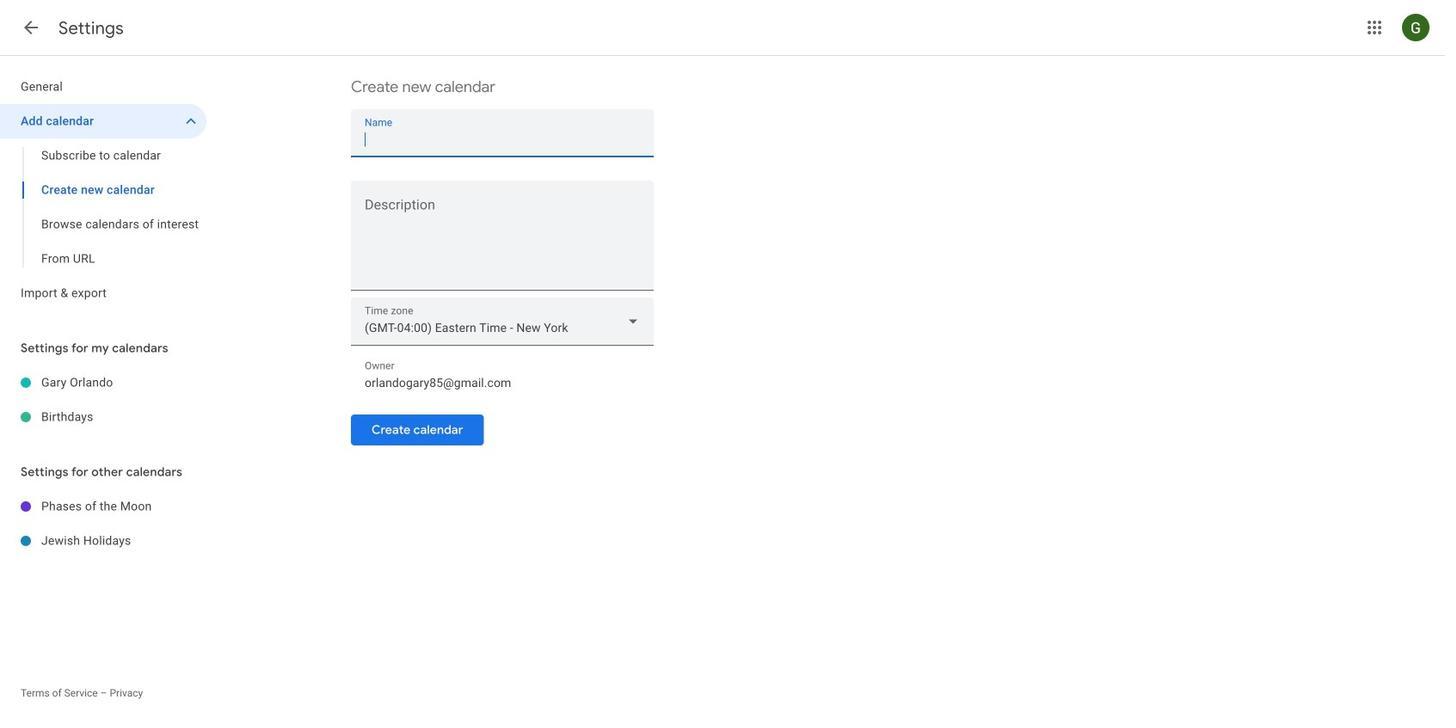 Task type: describe. For each thing, give the bounding box(es) containing it.
gary orlando tree item
[[0, 366, 207, 400]]

add calendar tree item
[[0, 104, 207, 139]]

3 tree from the top
[[0, 490, 207, 559]]

phases of the moon tree item
[[0, 490, 207, 524]]



Task type: vqa. For each thing, say whether or not it's contained in the screenshot.
Phases of the Moon tree item
yes



Task type: locate. For each thing, give the bounding box(es) containing it.
heading
[[59, 17, 124, 39]]

go back image
[[21, 17, 41, 38]]

1 vertical spatial tree
[[0, 366, 207, 435]]

1 tree from the top
[[0, 70, 207, 311]]

2 vertical spatial tree
[[0, 490, 207, 559]]

None text field
[[365, 128, 640, 152], [351, 201, 654, 283], [365, 128, 640, 152], [351, 201, 654, 283]]

None field
[[351, 298, 654, 346]]

tree
[[0, 70, 207, 311], [0, 366, 207, 435], [0, 490, 207, 559]]

None text field
[[365, 371, 640, 395]]

birthdays tree item
[[0, 400, 207, 435]]

jewish holidays tree item
[[0, 524, 207, 559]]

2 tree from the top
[[0, 366, 207, 435]]

0 vertical spatial tree
[[0, 70, 207, 311]]

group
[[0, 139, 207, 276]]



